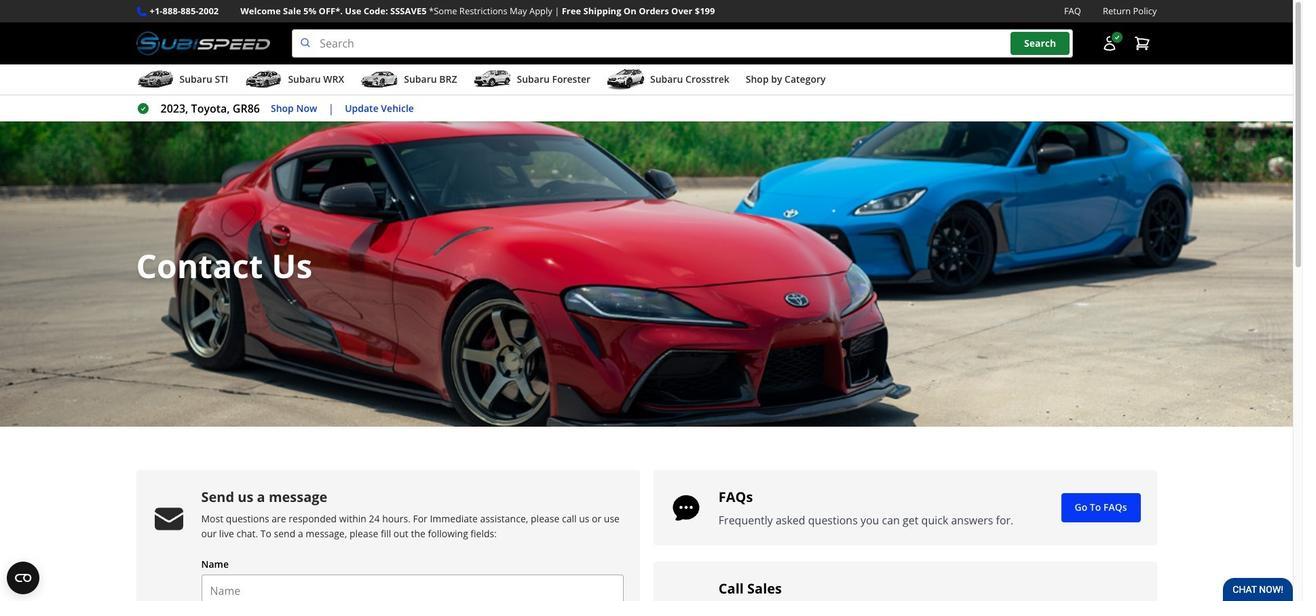 Task type: vqa. For each thing, say whether or not it's contained in the screenshot.
Save
no



Task type: describe. For each thing, give the bounding box(es) containing it.
a subaru forester thumbnail image image
[[473, 69, 511, 90]]

a subaru sti thumbnail image image
[[136, 69, 174, 90]]

a subaru crosstrek thumbnail image image
[[607, 69, 645, 90]]

subispeed logo image
[[136, 29, 270, 58]]

search input field
[[292, 29, 1073, 58]]



Task type: locate. For each thing, give the bounding box(es) containing it.
a subaru brz thumbnail image image
[[361, 69, 399, 90]]

open widget image
[[7, 562, 39, 595]]

a subaru wrx thumbnail image image
[[245, 69, 283, 90]]

button image
[[1101, 35, 1118, 52]]

name text field
[[201, 575, 624, 601]]



